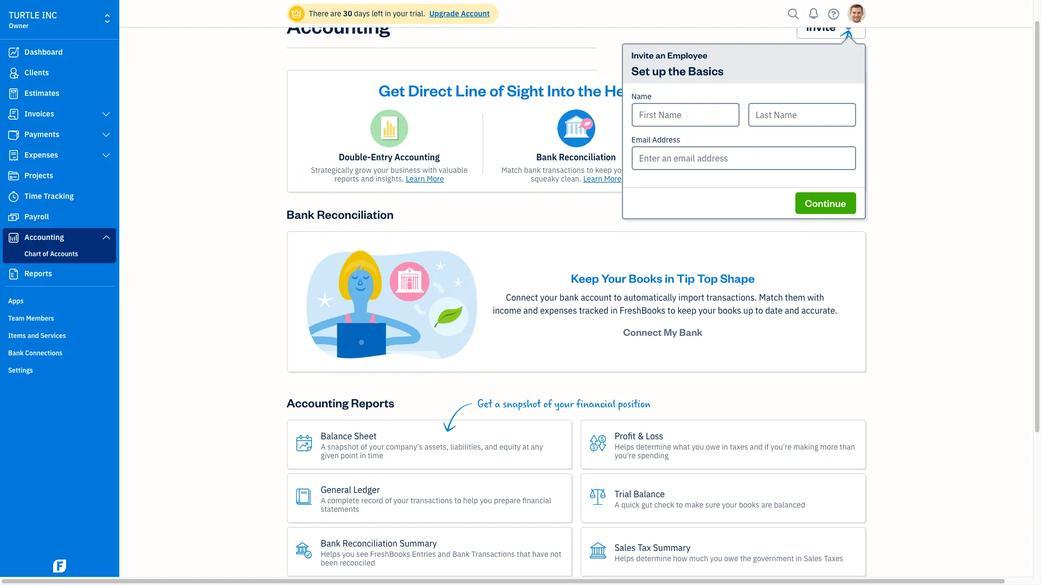 Task type: locate. For each thing, give the bounding box(es) containing it.
up down transactions.
[[744, 305, 754, 316]]

helps inside profit & loss helps determine what you owe in taxes and if you're making more than you're spending
[[615, 443, 635, 452]]

determine inside profit & loss helps determine what you owe in taxes and if you're making more than you're spending
[[637, 443, 672, 452]]

bank inside main element
[[8, 349, 24, 358]]

chevron large down image inside invoices 'link'
[[101, 110, 111, 119]]

snapshot down sheet
[[328, 443, 359, 452]]

to right account
[[614, 292, 622, 303]]

of right record
[[385, 496, 392, 506]]

0 horizontal spatial invite
[[632, 49, 654, 61]]

your up account
[[602, 271, 627, 286]]

summary inside 'sales tax summary helps determine how much you owe the government in sales taxes'
[[654, 543, 691, 554]]

1 vertical spatial financial
[[523, 496, 552, 506]]

2 chevron large down image from the top
[[101, 151, 111, 160]]

a inside 'general ledger a complete record of your transactions to help you prepare financial statements'
[[321, 496, 326, 506]]

0 horizontal spatial are
[[331, 9, 342, 18]]

balance up gut
[[634, 489, 665, 500]]

accounts down accounting link
[[50, 250, 78, 258]]

of down accounting link
[[43, 250, 49, 258]]

and up create journal entries and edit accounts in the chart of accounts with at the right top
[[751, 152, 766, 163]]

1 chevron large down image from the top
[[101, 110, 111, 119]]

0 vertical spatial accounts
[[802, 152, 840, 163]]

&
[[638, 431, 644, 442]]

0 horizontal spatial match
[[502, 165, 523, 175]]

name
[[632, 92, 652, 101]]

keep right clean.
[[596, 165, 612, 175]]

in inside connect your bank account to automatically import transactions. match them with income and expenses tracked in freshbooks to keep your books up to date and accurate.
[[611, 305, 618, 316]]

with inside create journal entries and edit accounts in the chart of accounts with
[[750, 174, 764, 184]]

0 vertical spatial bank reconciliation
[[537, 152, 616, 163]]

0 horizontal spatial learn
[[406, 174, 425, 184]]

sales left taxes
[[804, 554, 823, 564]]

email
[[632, 135, 651, 145]]

0 vertical spatial get
[[379, 80, 405, 100]]

learn more
[[406, 174, 444, 184], [584, 174, 622, 184]]

a inside 'trial balance a quick gut check to make sure your books are balanced'
[[615, 501, 620, 510]]

the down employee
[[669, 63, 686, 78]]

bank down strategically
[[287, 207, 315, 222]]

the inside create journal entries and edit accounts in the chart of accounts with
[[832, 165, 843, 175]]

0 vertical spatial chevron large down image
[[101, 131, 111, 139]]

0 vertical spatial books
[[631, 165, 651, 175]]

keep
[[571, 271, 599, 286]]

and left if
[[750, 443, 763, 452]]

bank down items
[[8, 349, 24, 358]]

balance inside balance sheet a snapshot of your company's assets, liabilities, and equity at any given point in time
[[321, 431, 352, 442]]

2 determine from the top
[[637, 554, 672, 564]]

of inside create journal entries and edit accounts in the chart of accounts with
[[708, 174, 714, 184]]

invite inside invite an employee set up the basics
[[632, 49, 654, 61]]

2 vertical spatial chart
[[24, 250, 41, 258]]

my
[[664, 326, 678, 339]]

connect for my
[[624, 326, 662, 339]]

spending
[[638, 451, 669, 461]]

0 vertical spatial up
[[653, 63, 666, 78]]

1 horizontal spatial sales
[[804, 554, 823, 564]]

bank left "transactions"
[[453, 550, 470, 560]]

tip
[[677, 271, 695, 286]]

summary inside bank reconciliation summary helps you see freshbooks entries and bank transactions that have not been reconciled
[[400, 539, 437, 549]]

1 learn more from the left
[[406, 174, 444, 184]]

1 horizontal spatial are
[[762, 501, 773, 510]]

accounts up accounts
[[802, 152, 840, 163]]

bank left clean.
[[524, 165, 541, 175]]

0 horizontal spatial summary
[[400, 539, 437, 549]]

connect your bank account to automatically import transactions. match them with income and expenses tracked in freshbooks to keep your books up to date and accurate.
[[493, 292, 838, 316]]

freshbooks right the see
[[370, 550, 410, 560]]

reconciliation
[[559, 152, 616, 163], [317, 207, 394, 222], [343, 539, 398, 549]]

the right into
[[578, 80, 602, 100]]

general ledger a complete record of your transactions to help you prepare financial statements
[[321, 485, 552, 515]]

summary up how on the right of the page
[[654, 543, 691, 554]]

sales
[[615, 543, 636, 554], [804, 554, 823, 564]]

0 horizontal spatial financial
[[523, 496, 552, 506]]

1 vertical spatial keep
[[678, 305, 697, 316]]

1 vertical spatial owe
[[725, 554, 739, 564]]

apps link
[[3, 293, 116, 309]]

chevron large down image inside payments link
[[101, 131, 111, 139]]

crown image
[[291, 8, 302, 19]]

make
[[685, 501, 704, 510]]

1 more from the left
[[427, 174, 444, 184]]

1 learn from the left
[[406, 174, 425, 184]]

your inside 'general ledger a complete record of your transactions to help you prepare financial statements'
[[394, 496, 409, 506]]

financial left position
[[577, 399, 616, 411]]

0 horizontal spatial accounts
[[50, 250, 78, 258]]

0 vertical spatial bank
[[524, 165, 541, 175]]

in right accounts
[[824, 165, 830, 175]]

the inside invite an employee set up the basics
[[669, 63, 686, 78]]

0 horizontal spatial connect
[[506, 292, 539, 303]]

of down sheet
[[361, 443, 367, 452]]

complete
[[328, 496, 360, 506]]

match inside match bank transactions to keep your books squeaky clean.
[[502, 165, 523, 175]]

are
[[331, 9, 342, 18], [762, 501, 773, 510]]

1 horizontal spatial with
[[750, 174, 764, 184]]

to inside 'general ledger a complete record of your transactions to help you prepare financial statements'
[[455, 496, 462, 506]]

helps for profit & loss
[[615, 443, 635, 452]]

0 horizontal spatial up
[[653, 63, 666, 78]]

1 horizontal spatial keep
[[678, 305, 697, 316]]

0 horizontal spatial snapshot
[[328, 443, 359, 452]]

you left the see
[[342, 550, 355, 560]]

journal entries and chart of accounts image
[[745, 110, 782, 148]]

1 chevron large down image from the top
[[101, 131, 111, 139]]

1 vertical spatial get
[[478, 399, 493, 411]]

financial right the prepare
[[523, 496, 552, 506]]

money image
[[7, 212, 20, 223]]

1 horizontal spatial snapshot
[[503, 399, 541, 411]]

connect inside connect your bank account to automatically import transactions. match them with income and expenses tracked in freshbooks to keep your books up to date and accurate.
[[506, 292, 539, 303]]

in right left
[[385, 9, 391, 18]]

0 vertical spatial balance
[[321, 431, 352, 442]]

1 horizontal spatial balance
[[634, 489, 665, 500]]

assets,
[[425, 443, 449, 452]]

1 horizontal spatial accounts
[[716, 174, 748, 184]]

transactions down bank reconciliation image
[[543, 165, 585, 175]]

create
[[684, 165, 707, 175]]

1 determine from the top
[[637, 443, 672, 452]]

invite inside dropdown button
[[807, 18, 836, 34]]

upgrade account link
[[427, 9, 490, 18]]

turtle
[[9, 10, 40, 21]]

0 horizontal spatial more
[[427, 174, 444, 184]]

0 vertical spatial reports
[[24, 269, 52, 279]]

are left 30
[[331, 9, 342, 18]]

helps left the see
[[321, 550, 341, 560]]

up down an
[[653, 63, 666, 78]]

been
[[321, 559, 338, 568]]

in left taxes
[[722, 443, 728, 452]]

invoices link
[[3, 105, 116, 124]]

and right items
[[28, 332, 39, 340]]

liabilities,
[[451, 443, 483, 452]]

in left time
[[360, 451, 366, 461]]

sales left 'tax'
[[615, 543, 636, 554]]

1 horizontal spatial get
[[478, 399, 493, 411]]

accounts
[[802, 152, 840, 163], [716, 174, 748, 184], [50, 250, 78, 258]]

1 horizontal spatial freshbooks
[[620, 305, 666, 316]]

determine for summary
[[637, 554, 672, 564]]

your
[[393, 9, 408, 18], [374, 165, 389, 175], [614, 165, 629, 175], [541, 292, 558, 303], [699, 305, 716, 316], [555, 399, 574, 411], [369, 443, 384, 452], [394, 496, 409, 506], [722, 501, 738, 510]]

0 vertical spatial invite
[[807, 18, 836, 34]]

to inside 'trial balance a quick gut check to make sure your books are balanced'
[[677, 501, 683, 510]]

and down 'journal entries and chart of accounts'
[[762, 165, 774, 175]]

strategically grow your business with valuable reports and insights.
[[311, 165, 468, 184]]

0 horizontal spatial sales
[[615, 543, 636, 554]]

and left "transactions"
[[438, 550, 451, 560]]

journal
[[687, 152, 718, 163], [708, 165, 734, 175]]

2 vertical spatial accounts
[[50, 250, 78, 258]]

into
[[548, 80, 575, 100]]

accounts inside create journal entries and edit accounts in the chart of accounts with
[[716, 174, 748, 184]]

continue
[[806, 197, 847, 209]]

transactions left help at the left bottom
[[411, 496, 453, 506]]

projects
[[24, 171, 53, 181]]

1 horizontal spatial learn
[[584, 174, 603, 184]]

1 vertical spatial chevron large down image
[[101, 233, 111, 242]]

chevron large down image inside accounting link
[[101, 233, 111, 242]]

chevron large down image
[[101, 110, 111, 119], [101, 233, 111, 242]]

2 learn from the left
[[584, 174, 603, 184]]

chart up edit
[[768, 152, 790, 163]]

1 horizontal spatial match
[[760, 292, 784, 303]]

balance
[[321, 431, 352, 442], [634, 489, 665, 500]]

1 vertical spatial sales
[[804, 554, 823, 564]]

1 vertical spatial balance
[[634, 489, 665, 500]]

your inside balance sheet a snapshot of your company's assets, liabilities, and equity at any given point in time
[[369, 443, 384, 452]]

1 horizontal spatial invite
[[807, 18, 836, 34]]

profit
[[615, 431, 636, 442]]

0 vertical spatial keep
[[596, 165, 612, 175]]

sure
[[706, 501, 721, 510]]

0 horizontal spatial your
[[602, 271, 627, 286]]

the left government in the right of the page
[[741, 554, 752, 564]]

bank right my
[[680, 326, 703, 339]]

more right business
[[427, 174, 444, 184]]

0 vertical spatial sales
[[615, 543, 636, 554]]

of right "name"
[[656, 80, 670, 100]]

financial inside 'general ledger a complete record of your transactions to help you prepare financial statements'
[[523, 496, 552, 506]]

team members
[[8, 315, 54, 323]]

you inside 'general ledger a complete record of your transactions to help you prepare financial statements'
[[480, 496, 492, 506]]

financial
[[577, 399, 616, 411], [523, 496, 552, 506]]

0 horizontal spatial you're
[[615, 451, 636, 461]]

2 vertical spatial entries
[[412, 550, 436, 560]]

learn for reconciliation
[[584, 174, 603, 184]]

bank
[[537, 152, 557, 163], [287, 207, 315, 222], [680, 326, 703, 339], [8, 349, 24, 358], [321, 539, 341, 549], [453, 550, 470, 560]]

a for general ledger
[[321, 496, 326, 506]]

journal right 'create'
[[708, 165, 734, 175]]

you're
[[771, 443, 792, 452], [615, 451, 636, 461]]

bank reconciliation image
[[558, 110, 595, 148]]

0 vertical spatial connect
[[506, 292, 539, 303]]

1 vertical spatial connect
[[624, 326, 662, 339]]

1 horizontal spatial bank
[[560, 292, 579, 303]]

owe left taxes
[[706, 443, 720, 452]]

helps down quick
[[615, 554, 635, 564]]

bank inside button
[[680, 326, 703, 339]]

much
[[690, 554, 709, 564]]

helps down profit
[[615, 443, 635, 452]]

0 vertical spatial determine
[[637, 443, 672, 452]]

connect up the income
[[506, 292, 539, 303]]

and down them
[[785, 305, 800, 316]]

learn right clean.
[[584, 174, 603, 184]]

determine down 'tax'
[[637, 554, 672, 564]]

the inside 'sales tax summary helps determine how much you owe the government in sales taxes'
[[741, 554, 752, 564]]

0 horizontal spatial learn more
[[406, 174, 444, 184]]

1 vertical spatial freshbooks
[[370, 550, 410, 560]]

accounting inside accounting link
[[24, 233, 64, 243]]

a down general
[[321, 496, 326, 506]]

with up accurate.
[[808, 292, 825, 303]]

1 horizontal spatial you're
[[771, 443, 792, 452]]

you right much
[[711, 554, 723, 564]]

in right government in the right of the page
[[796, 554, 802, 564]]

connect inside button
[[624, 326, 662, 339]]

search image
[[785, 6, 803, 22]]

reconciliation up match bank transactions to keep your books squeaky clean.
[[559, 152, 616, 163]]

chart down accounting link
[[24, 250, 41, 258]]

with inside strategically grow your business with valuable reports and insights.
[[423, 165, 437, 175]]

reports up sheet
[[351, 396, 395, 411]]

in right 'tracked'
[[611, 305, 618, 316]]

tracked
[[579, 305, 609, 316]]

0 vertical spatial your
[[673, 80, 707, 100]]

1 horizontal spatial more
[[605, 174, 622, 184]]

and
[[751, 152, 766, 163], [762, 165, 774, 175], [361, 174, 374, 184], [524, 305, 538, 316], [785, 305, 800, 316], [28, 332, 39, 340], [485, 443, 498, 452], [750, 443, 763, 452], [438, 550, 451, 560]]

reports link
[[3, 265, 116, 284]]

chevron large down image
[[101, 131, 111, 139], [101, 151, 111, 160]]

you right what
[[692, 443, 704, 452]]

0 vertical spatial are
[[331, 9, 342, 18]]

30
[[343, 9, 352, 18]]

a left the point
[[321, 443, 326, 452]]

0 horizontal spatial bank reconciliation
[[287, 207, 394, 222]]

accounts
[[791, 165, 822, 175]]

0 vertical spatial chart
[[768, 152, 790, 163]]

chevron large down image up chart of accounts link
[[101, 233, 111, 242]]

invite for invite
[[807, 18, 836, 34]]

balanced
[[774, 501, 806, 510]]

are left the balanced
[[762, 501, 773, 510]]

chart
[[768, 152, 790, 163], [687, 174, 706, 184], [24, 250, 41, 258]]

0 vertical spatial match
[[502, 165, 523, 175]]

up
[[653, 63, 666, 78], [744, 305, 754, 316]]

match inside connect your bank account to automatically import transactions. match them with income and expenses tracked in freshbooks to keep your books up to date and accurate.
[[760, 292, 784, 303]]

than
[[840, 443, 856, 452]]

determine down the loss
[[637, 443, 672, 452]]

1 vertical spatial snapshot
[[328, 443, 359, 452]]

your inside strategically grow your business with valuable reports and insights.
[[374, 165, 389, 175]]

and inside profit & loss helps determine what you owe in taxes and if you're making more than you're spending
[[750, 443, 763, 452]]

more
[[427, 174, 444, 184], [605, 174, 622, 184]]

1 vertical spatial books
[[718, 305, 742, 316]]

balance up given
[[321, 431, 352, 442]]

of right 'create'
[[708, 174, 714, 184]]

making
[[794, 443, 819, 452]]

0 vertical spatial chevron large down image
[[101, 110, 111, 119]]

learn more right insights.
[[406, 174, 444, 184]]

owner
[[9, 22, 29, 30]]

2 horizontal spatial with
[[808, 292, 825, 303]]

automatically
[[624, 292, 677, 303]]

there
[[309, 9, 329, 18]]

given
[[321, 451, 339, 461]]

and inside balance sheet a snapshot of your company's assets, liabilities, and equity at any given point in time
[[485, 443, 498, 452]]

0 horizontal spatial keep
[[596, 165, 612, 175]]

2 more from the left
[[605, 174, 622, 184]]

1 horizontal spatial owe
[[725, 554, 739, 564]]

bank reconciliation down reports
[[287, 207, 394, 222]]

2 learn more from the left
[[584, 174, 622, 184]]

match left squeaky
[[502, 165, 523, 175]]

chevron large down image inside expenses link
[[101, 151, 111, 160]]

chevron large down image for invoices
[[101, 110, 111, 119]]

0 horizontal spatial get
[[379, 80, 405, 100]]

keep
[[596, 165, 612, 175], [678, 305, 697, 316]]

summary for sales tax summary
[[654, 543, 691, 554]]

1 horizontal spatial transactions
[[543, 165, 585, 175]]

0 horizontal spatial owe
[[706, 443, 720, 452]]

0 vertical spatial freshbooks
[[620, 305, 666, 316]]

connect left my
[[624, 326, 662, 339]]

0 horizontal spatial bank
[[524, 165, 541, 175]]

payment image
[[7, 130, 20, 141]]

record
[[361, 496, 384, 506]]

see
[[357, 550, 369, 560]]

reconciliation inside bank reconciliation summary helps you see freshbooks entries and bank transactions that have not been reconciled
[[343, 539, 398, 549]]

1 horizontal spatial reports
[[351, 396, 395, 411]]

books right sure
[[739, 501, 760, 510]]

a inside balance sheet a snapshot of your company's assets, liabilities, and equity at any given point in time
[[321, 443, 326, 452]]

connections
[[25, 349, 63, 358]]

1 vertical spatial accounts
[[716, 174, 748, 184]]

1 vertical spatial chart
[[687, 174, 706, 184]]

1 vertical spatial transactions
[[411, 496, 453, 506]]

freshbooks inside bank reconciliation summary helps you see freshbooks entries and bank transactions that have not been reconciled
[[370, 550, 410, 560]]

helps inside bank reconciliation summary helps you see freshbooks entries and bank transactions that have not been reconciled
[[321, 550, 341, 560]]

1 vertical spatial reports
[[351, 396, 395, 411]]

you're down profit
[[615, 451, 636, 461]]

0 vertical spatial transactions
[[543, 165, 585, 175]]

days
[[354, 9, 370, 18]]

tax
[[638, 543, 651, 554]]

more for bank reconciliation
[[605, 174, 622, 184]]

1 vertical spatial determine
[[637, 554, 672, 564]]

accounting
[[287, 13, 390, 39], [395, 152, 440, 163], [802, 174, 840, 184], [24, 233, 64, 243], [287, 396, 349, 411]]

books down transactions.
[[718, 305, 742, 316]]

1 vertical spatial journal
[[708, 165, 734, 175]]

to right clean.
[[587, 165, 594, 175]]

go to help image
[[826, 6, 843, 22]]

chevron large down image up expenses link
[[101, 131, 111, 139]]

chevron large down image up projects link
[[101, 151, 111, 160]]

connect
[[506, 292, 539, 303], [624, 326, 662, 339]]

0 vertical spatial financial
[[577, 399, 616, 411]]

get for get a snapshot of your financial position
[[478, 399, 493, 411]]

edit
[[776, 165, 789, 175]]

keep down 'import'
[[678, 305, 697, 316]]

get left a
[[478, 399, 493, 411]]

your up first name text box
[[673, 80, 707, 100]]

chart down enter an email address text box
[[687, 174, 706, 184]]

books
[[629, 271, 663, 286]]

in inside balance sheet a snapshot of your company's assets, liabilities, and equity at any given point in time
[[360, 451, 366, 461]]

reconciliation down reports
[[317, 207, 394, 222]]

chevron large down image for payments
[[101, 131, 111, 139]]

timer image
[[7, 192, 20, 202]]

point
[[341, 451, 358, 461]]

your
[[673, 80, 707, 100], [602, 271, 627, 286]]

expense image
[[7, 150, 20, 161]]

1 vertical spatial are
[[762, 501, 773, 510]]

bank reconciliation up match bank transactions to keep your books squeaky clean.
[[537, 152, 616, 163]]

your inside match bank transactions to keep your books squeaky clean.
[[614, 165, 629, 175]]

invoices
[[24, 109, 54, 119]]

bank up expenses
[[560, 292, 579, 303]]

2 chevron large down image from the top
[[101, 233, 111, 242]]

1 vertical spatial chevron large down image
[[101, 151, 111, 160]]

helps inside 'sales tax summary helps determine how much you owe the government in sales taxes'
[[615, 554, 635, 564]]

with down 'journal entries and chart of accounts'
[[750, 174, 764, 184]]

0 horizontal spatial reports
[[24, 269, 52, 279]]

the
[[669, 63, 686, 78], [578, 80, 602, 100], [832, 165, 843, 175], [741, 554, 752, 564]]

report image
[[7, 269, 20, 280]]

more right clean.
[[605, 174, 622, 184]]

invite up set
[[632, 49, 654, 61]]

2 horizontal spatial accounts
[[802, 152, 840, 163]]

get left direct
[[379, 80, 405, 100]]

0 vertical spatial owe
[[706, 443, 720, 452]]

1 horizontal spatial summary
[[654, 543, 691, 554]]

0 horizontal spatial transactions
[[411, 496, 453, 506]]

import
[[679, 292, 705, 303]]

transactions inside match bank transactions to keep your books squeaky clean.
[[543, 165, 585, 175]]

estimates link
[[3, 84, 116, 104]]

determine inside 'sales tax summary helps determine how much you owe the government in sales taxes'
[[637, 554, 672, 564]]

0 horizontal spatial balance
[[321, 431, 352, 442]]

summary down 'general ledger a complete record of your transactions to help you prepare financial statements'
[[400, 539, 437, 549]]

connect my bank button
[[614, 322, 713, 343]]

a down trial
[[615, 501, 620, 510]]

with left "valuable"
[[423, 165, 437, 175]]

and left equity
[[485, 443, 498, 452]]

items and services
[[8, 332, 66, 340]]

you're right if
[[771, 443, 792, 452]]

summary for bank reconciliation summary
[[400, 539, 437, 549]]

2 vertical spatial books
[[739, 501, 760, 510]]

invite button
[[797, 13, 866, 39]]

snapshot right a
[[503, 399, 541, 411]]

owe inside profit & loss helps determine what you owe in taxes and if you're making more than you're spending
[[706, 443, 720, 452]]

account
[[581, 292, 612, 303]]

learn more right clean.
[[584, 174, 622, 184]]

match up date
[[760, 292, 784, 303]]

accounts down enter an email address text box
[[716, 174, 748, 184]]



Task type: vqa. For each thing, say whether or not it's contained in the screenshot.


Task type: describe. For each thing, give the bounding box(es) containing it.
dashboard link
[[3, 43, 116, 62]]

and inside bank reconciliation summary helps you see freshbooks entries and bank transactions that have not been reconciled
[[438, 550, 451, 560]]

1 horizontal spatial bank reconciliation
[[537, 152, 616, 163]]

loss
[[646, 431, 664, 442]]

determine for loss
[[637, 443, 672, 452]]

what
[[673, 443, 690, 452]]

freshbooks image
[[51, 560, 68, 574]]

trial balance a quick gut check to make sure your books are balanced
[[615, 489, 806, 510]]

books inside match bank transactions to keep your books squeaky clean.
[[631, 165, 651, 175]]

books inside connect your bank account to automatically import transactions. match them with income and expenses tracked in freshbooks to keep your books up to date and accurate.
[[718, 305, 742, 316]]

of right line
[[490, 80, 504, 100]]

1 vertical spatial reconciliation
[[317, 207, 394, 222]]

check
[[655, 501, 675, 510]]

1 vertical spatial your
[[602, 271, 627, 286]]

reports inside reports link
[[24, 269, 52, 279]]

entries inside create journal entries and edit accounts in the chart of accounts with
[[736, 165, 760, 175]]

a
[[495, 399, 501, 411]]

email address
[[632, 135, 681, 145]]

gut
[[642, 501, 653, 510]]

team
[[8, 315, 25, 323]]

quick
[[622, 501, 640, 510]]

0 vertical spatial journal
[[687, 152, 718, 163]]

to inside match bank transactions to keep your books squeaky clean.
[[587, 165, 594, 175]]

owe inside 'sales tax summary helps determine how much you owe the government in sales taxes'
[[725, 554, 739, 564]]

get a snapshot of your financial position
[[478, 399, 651, 411]]

invoice image
[[7, 109, 20, 120]]

1 horizontal spatial financial
[[577, 399, 616, 411]]

in inside create journal entries and edit accounts in the chart of accounts with
[[824, 165, 830, 175]]

and right the income
[[524, 305, 538, 316]]

you inside bank reconciliation summary helps you see freshbooks entries and bank transactions that have not been reconciled
[[342, 550, 355, 560]]

transactions
[[472, 550, 515, 560]]

of inside balance sheet a snapshot of your company's assets, liabilities, and equity at any given point in time
[[361, 443, 367, 452]]

reconciled
[[340, 559, 375, 568]]

chart inside create journal entries and edit accounts in the chart of accounts with
[[687, 174, 706, 184]]

1 horizontal spatial your
[[673, 80, 707, 100]]

connect for your
[[506, 292, 539, 303]]

in left tip
[[665, 271, 675, 286]]

payments
[[24, 130, 59, 139]]

and inside strategically grow your business with valuable reports and insights.
[[361, 174, 374, 184]]

accounts inside chart of accounts link
[[50, 250, 78, 258]]

you inside profit & loss helps determine what you owe in taxes and if you're making more than you're spending
[[692, 443, 704, 452]]

services
[[40, 332, 66, 340]]

client image
[[7, 68, 20, 79]]

accounting reports
[[287, 396, 395, 411]]

taxes
[[824, 554, 844, 564]]

chevrondown image
[[841, 18, 856, 34]]

get for get direct line of sight into the health of your business
[[379, 80, 405, 100]]

team members link
[[3, 310, 116, 327]]

time
[[368, 451, 384, 461]]

to up my
[[668, 305, 676, 316]]

keep your books in tip top shape
[[571, 271, 755, 286]]

valuable
[[439, 165, 468, 175]]

date
[[766, 305, 783, 316]]

are inside 'trial balance a quick gut check to make sure your books are balanced'
[[762, 501, 773, 510]]

learn more for bank reconciliation
[[584, 174, 622, 184]]

how
[[673, 554, 688, 564]]

books inside 'trial balance a quick gut check to make sure your books are balanced'
[[739, 501, 760, 510]]

bank up squeaky
[[537, 152, 557, 163]]

journal inside create journal entries and edit accounts in the chart of accounts with
[[708, 165, 734, 175]]

general
[[321, 485, 352, 496]]

chart of accounts link
[[5, 248, 114, 261]]

match bank transactions to keep your books squeaky clean.
[[502, 165, 651, 184]]

2 horizontal spatial chart
[[768, 152, 790, 163]]

advanced
[[766, 174, 800, 184]]

project image
[[7, 171, 20, 182]]

set
[[632, 63, 650, 78]]

shape
[[721, 271, 755, 286]]

0 vertical spatial entries
[[720, 152, 749, 163]]

and inside main element
[[28, 332, 39, 340]]

your inside 'trial balance a quick gut check to make sure your books are balanced'
[[722, 501, 738, 510]]

business
[[710, 80, 774, 100]]

helps for bank reconciliation summary
[[321, 550, 341, 560]]

trial
[[615, 489, 632, 500]]

you inside 'sales tax summary helps determine how much you owe the government in sales taxes'
[[711, 554, 723, 564]]

have
[[533, 550, 549, 560]]

more for double-entry accounting
[[427, 174, 444, 184]]

0 vertical spatial snapshot
[[503, 399, 541, 411]]

bank inside match bank transactions to keep your books squeaky clean.
[[524, 165, 541, 175]]

expenses
[[540, 305, 577, 316]]

0 vertical spatial reconciliation
[[559, 152, 616, 163]]

of inside main element
[[43, 250, 49, 258]]

government
[[754, 554, 794, 564]]

transactions.
[[707, 292, 757, 303]]

profit & loss helps determine what you owe in taxes and if you're making more than you're spending
[[615, 431, 856, 461]]

income
[[493, 305, 522, 316]]

and inside create journal entries and edit accounts in the chart of accounts with
[[762, 165, 774, 175]]

close image
[[846, 78, 859, 90]]

in inside profit & loss helps determine what you owe in taxes and if you're making more than you're spending
[[722, 443, 728, 452]]

transactions inside 'general ledger a complete record of your transactions to help you prepare financial statements'
[[411, 496, 453, 506]]

of up accounts
[[792, 152, 800, 163]]

journal entries and chart of accounts
[[687, 152, 840, 163]]

employee
[[668, 49, 708, 61]]

chevron large down image for accounting
[[101, 233, 111, 242]]

connect my bank
[[624, 326, 703, 339]]

direct
[[408, 80, 453, 100]]

reports
[[335, 174, 359, 184]]

bank up been
[[321, 539, 341, 549]]

taxes
[[730, 443, 749, 452]]

clients link
[[3, 63, 116, 83]]

double-
[[339, 152, 371, 163]]

prepare
[[494, 496, 521, 506]]

invite for invite an employee set up the basics
[[632, 49, 654, 61]]

Enter an email address text field
[[632, 146, 856, 170]]

learn more for double-entry accounting
[[406, 174, 444, 184]]

main element
[[0, 0, 146, 578]]

balance sheet a snapshot of your company's assets, liabilities, and equity at any given point in time
[[321, 431, 543, 461]]

there are 30 days left in your trial. upgrade account
[[309, 9, 490, 18]]

members
[[26, 315, 54, 323]]

account
[[461, 9, 490, 18]]

up inside invite an employee set up the basics
[[653, 63, 666, 78]]

keep inside match bank transactions to keep your books squeaky clean.
[[596, 165, 612, 175]]

address
[[653, 135, 681, 145]]

1 vertical spatial bank reconciliation
[[287, 207, 394, 222]]

a for trial balance
[[615, 501, 620, 510]]

helps for sales tax summary
[[615, 554, 635, 564]]

of right a
[[544, 399, 552, 411]]

in inside 'sales tax summary helps determine how much you owe the government in sales taxes'
[[796, 554, 802, 564]]

chevron large down image for expenses
[[101, 151, 111, 160]]

statements
[[321, 505, 360, 515]]

basics
[[689, 63, 724, 78]]

a for balance sheet
[[321, 443, 326, 452]]

up inside connect your bank account to automatically import transactions. match them with income and expenses tracked in freshbooks to keep your books up to date and accurate.
[[744, 305, 754, 316]]

line
[[456, 80, 487, 100]]

learn for entry
[[406, 174, 425, 184]]

help
[[463, 496, 478, 506]]

chart image
[[7, 233, 20, 244]]

sight
[[507, 80, 544, 100]]

left
[[372, 9, 383, 18]]

estimate image
[[7, 88, 20, 99]]

chart inside main element
[[24, 250, 41, 258]]

with inside connect your bank account to automatically import transactions. match them with income and expenses tracked in freshbooks to keep your books up to date and accurate.
[[808, 292, 825, 303]]

Last Name text field
[[748, 103, 856, 127]]

snapshot inside balance sheet a snapshot of your company's assets, liabilities, and equity at any given point in time
[[328, 443, 359, 452]]

First Name text field
[[632, 103, 740, 127]]

to left date
[[756, 305, 764, 316]]

expenses
[[24, 150, 58, 160]]

dashboard image
[[7, 47, 20, 58]]

connect your bank account to begin matching your bank transactions image
[[305, 250, 478, 360]]

apps
[[8, 297, 24, 305]]

not
[[551, 550, 562, 560]]

strategically
[[311, 165, 353, 175]]

of inside 'general ledger a complete record of your transactions to help you prepare financial statements'
[[385, 496, 392, 506]]

trial.
[[410, 9, 426, 18]]

health
[[605, 80, 653, 100]]

double-entry accounting
[[339, 152, 440, 163]]

bank connections link
[[3, 345, 116, 361]]

clients
[[24, 68, 49, 78]]

bank inside connect your bank account to automatically import transactions. match them with income and expenses tracked in freshbooks to keep your books up to date and accurate.
[[560, 292, 579, 303]]

balance inside 'trial balance a quick gut check to make sure your books are balanced'
[[634, 489, 665, 500]]

keep inside connect your bank account to automatically import transactions. match them with income and expenses tracked in freshbooks to keep your books up to date and accurate.
[[678, 305, 697, 316]]

double-entry accounting image
[[370, 110, 408, 148]]

entries inside bank reconciliation summary helps you see freshbooks entries and bank transactions that have not been reconciled
[[412, 550, 436, 560]]

notifications image
[[805, 3, 823, 24]]

freshbooks inside connect your bank account to automatically import transactions. match them with income and expenses tracked in freshbooks to keep your books up to date and accurate.
[[620, 305, 666, 316]]

them
[[786, 292, 806, 303]]

bank reconciliation summary helps you see freshbooks entries and bank transactions that have not been reconciled
[[321, 539, 562, 568]]



